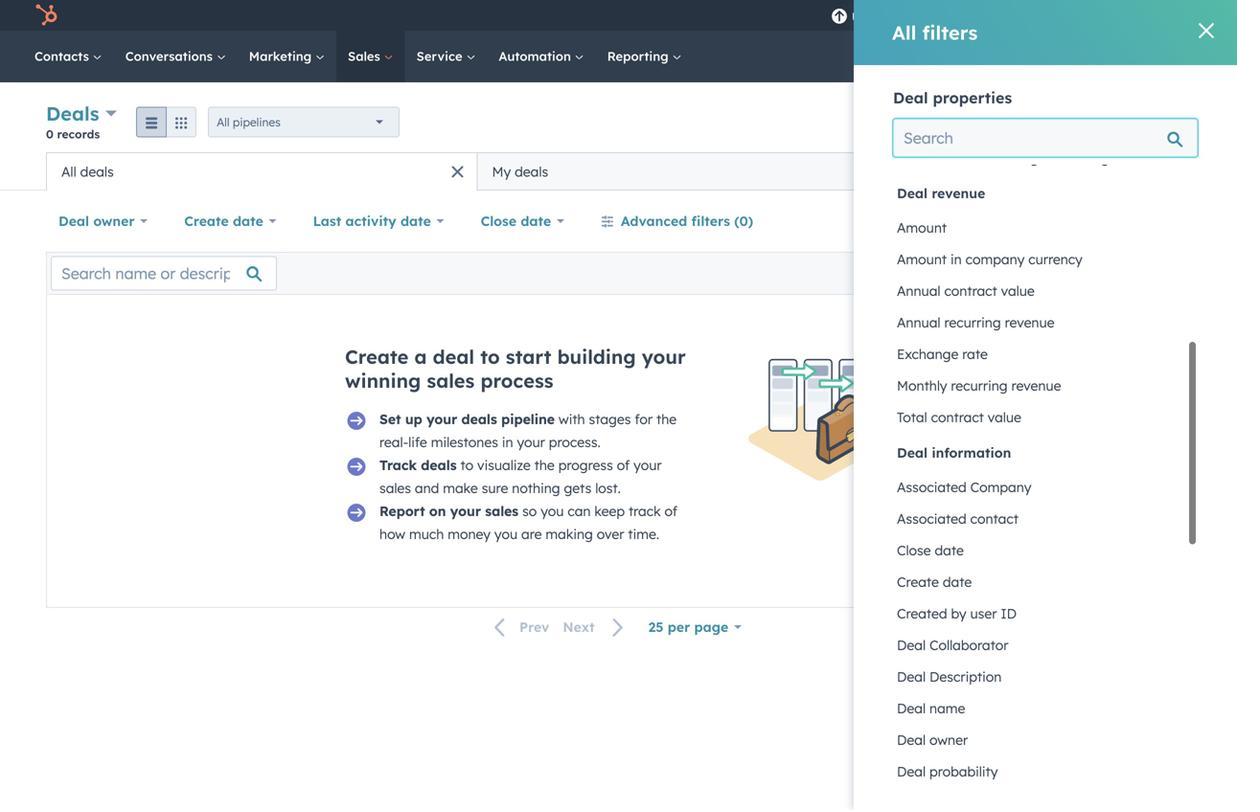 Task type: describe. For each thing, give the bounding box(es) containing it.
deals button
[[46, 100, 117, 127]]

create deal button
[[1096, 108, 1191, 138]]

of inside so you can keep track of how much money you are making over time.
[[665, 503, 678, 520]]

sales link
[[336, 31, 405, 82]]

up
[[405, 411, 422, 428]]

all for all pipelines
[[217, 115, 230, 129]]

search image
[[1197, 50, 1210, 63]]

automation
[[499, 48, 575, 64]]

time.
[[628, 526, 659, 543]]

properties
[[933, 88, 1012, 107]]

upgrade image
[[831, 9, 848, 26]]

deal inside button
[[1152, 116, 1175, 130]]

25
[[648, 619, 664, 636]]

(2/5)
[[1015, 163, 1049, 180]]

date inside the last activity date popup button
[[401, 213, 431, 230]]

my deals button
[[477, 152, 909, 191]]

advanced filters (0)
[[621, 213, 753, 230]]

export button
[[1020, 261, 1081, 286]]

records
[[57, 127, 100, 141]]

pipelines
[[233, 115, 281, 129]]

a
[[414, 345, 427, 369]]

keep
[[595, 503, 625, 520]]

service
[[417, 48, 466, 64]]

process
[[481, 369, 554, 393]]

help button
[[969, 0, 1001, 31]]

company
[[1102, 7, 1159, 23]]

notifications image
[[1041, 9, 1058, 26]]

service link
[[405, 31, 487, 82]]

marketing
[[249, 48, 315, 64]]

(0)
[[734, 213, 753, 230]]

marketplaces image
[[936, 9, 954, 26]]

sales inside create a deal to start building your winning sales process
[[427, 369, 475, 393]]

menu containing company 902
[[817, 0, 1214, 31]]

real-
[[380, 434, 408, 451]]

milestones
[[431, 434, 498, 451]]

all for all filters
[[892, 21, 917, 45]]

last
[[313, 213, 341, 230]]

all filters
[[892, 21, 978, 45]]

your inside with stages for the real-life milestones in your process.
[[517, 434, 545, 451]]

filters for all
[[922, 21, 978, 45]]

and
[[415, 480, 439, 497]]

all views
[[1085, 163, 1144, 180]]

search button
[[1187, 40, 1220, 73]]

automation link
[[487, 31, 596, 82]]

0 horizontal spatial you
[[494, 526, 518, 543]]

25 per page
[[648, 619, 729, 636]]

deals up the milestones
[[462, 411, 497, 428]]

progress
[[558, 457, 613, 474]]

to inside to visualize the progress of your sales and make sure nothing gets lost.
[[460, 457, 474, 474]]

activity
[[346, 213, 396, 230]]

per
[[668, 619, 690, 636]]

to visualize the progress of your sales and make sure nothing gets lost.
[[380, 457, 662, 497]]

grid grid
[[893, 165, 1198, 795]]

the inside to visualize the progress of your sales and make sure nothing gets lost.
[[534, 457, 555, 474]]

sales
[[348, 48, 384, 64]]

all pipelines
[[217, 115, 281, 129]]

close date button
[[468, 202, 577, 241]]

report on your sales
[[380, 503, 519, 520]]

Search search field
[[893, 119, 1198, 157]]

in
[[502, 434, 513, 451]]

life
[[408, 434, 427, 451]]

company 902 button
[[1069, 0, 1212, 31]]

my
[[492, 163, 511, 180]]

create for create a deal to start building your winning sales process
[[345, 345, 409, 369]]

report
[[380, 503, 425, 520]]

your up money
[[450, 503, 481, 520]]

actions button
[[918, 108, 1002, 138]]

start
[[506, 345, 552, 369]]

reporting
[[607, 48, 672, 64]]

with
[[559, 411, 585, 428]]

all pipelines button
[[208, 107, 400, 138]]

create for create date
[[184, 213, 229, 230]]

of inside to visualize the progress of your sales and make sure nothing gets lost.
[[617, 457, 630, 474]]

2 horizontal spatial sales
[[485, 503, 519, 520]]

export
[[1032, 266, 1068, 281]]

0
[[46, 127, 54, 141]]

deal owner
[[58, 213, 135, 230]]

add view (2/5)
[[950, 163, 1049, 180]]

deal inside create a deal to start building your winning sales process
[[433, 345, 474, 369]]

add
[[950, 163, 976, 180]]

deal properties
[[893, 88, 1012, 107]]

reporting link
[[596, 31, 693, 82]]

last activity date button
[[301, 202, 457, 241]]

nothing
[[512, 480, 560, 497]]

deals
[[46, 102, 99, 126]]

upgrade
[[852, 9, 906, 25]]

views
[[1106, 163, 1144, 180]]

prev
[[519, 619, 550, 636]]

deals for track deals
[[421, 457, 457, 474]]

deals banner
[[46, 100, 1191, 152]]



Task type: vqa. For each thing, say whether or not it's contained in the screenshot.


Task type: locate. For each thing, give the bounding box(es) containing it.
contacts
[[35, 48, 93, 64]]

pagination navigation
[[483, 615, 636, 641]]

to down the milestones
[[460, 457, 474, 474]]

sales down track
[[380, 480, 411, 497]]

1 horizontal spatial deal
[[893, 88, 928, 107]]

1 horizontal spatial you
[[541, 503, 564, 520]]

1 vertical spatial to
[[460, 457, 474, 474]]

hubspot link
[[23, 4, 72, 27]]

your down "pipeline"
[[517, 434, 545, 451]]

to inside create a deal to start building your winning sales process
[[480, 345, 500, 369]]

so
[[522, 503, 537, 520]]

page
[[694, 619, 729, 636]]

create date
[[184, 213, 263, 230]]

you
[[541, 503, 564, 520], [494, 526, 518, 543]]

all deals
[[61, 163, 114, 180]]

hubspot image
[[35, 4, 58, 27]]

deals up and
[[421, 457, 457, 474]]

of right track
[[665, 503, 678, 520]]

create inside button
[[1112, 116, 1148, 130]]

create left a
[[345, 345, 409, 369]]

create up search name or description "search field"
[[184, 213, 229, 230]]

lost.
[[595, 480, 621, 497]]

0 horizontal spatial sales
[[380, 480, 411, 497]]

create date button
[[172, 202, 289, 241]]

the up nothing
[[534, 457, 555, 474]]

settings link
[[1005, 5, 1029, 25]]

sales
[[427, 369, 475, 393], [380, 480, 411, 497], [485, 503, 519, 520]]

advanced filters (0) button
[[588, 202, 766, 241]]

are
[[521, 526, 542, 543]]

mateo roberts image
[[1081, 7, 1098, 24]]

making
[[546, 526, 593, 543]]

settings image
[[1009, 8, 1026, 25]]

set
[[380, 411, 401, 428]]

deal owner button
[[46, 202, 160, 241]]

money
[[448, 526, 491, 543]]

deal
[[893, 88, 928, 107], [58, 213, 89, 230]]

deals
[[80, 163, 114, 180], [515, 163, 548, 180], [462, 411, 497, 428], [421, 457, 457, 474]]

your inside to visualize the progress of your sales and make sure nothing gets lost.
[[634, 457, 662, 474]]

menu
[[817, 0, 1214, 31]]

1 horizontal spatial date
[[401, 213, 431, 230]]

0 vertical spatial deal
[[893, 88, 928, 107]]

1 vertical spatial sales
[[380, 480, 411, 497]]

deals inside all deals button
[[80, 163, 114, 180]]

actions
[[934, 116, 974, 130]]

close image
[[1199, 23, 1214, 38]]

all for all deals
[[61, 163, 76, 180]]

of up lost.
[[617, 457, 630, 474]]

next
[[563, 619, 595, 636]]

for
[[635, 411, 653, 428]]

0 vertical spatial you
[[541, 503, 564, 520]]

filters for advanced
[[692, 213, 730, 230]]

all
[[892, 21, 917, 45], [217, 115, 230, 129], [1085, 163, 1102, 180], [61, 163, 76, 180]]

contacts link
[[23, 31, 114, 82]]

filters
[[922, 21, 978, 45], [692, 213, 730, 230]]

advanced
[[621, 213, 687, 230]]

next button
[[556, 615, 636, 641]]

date right close
[[521, 213, 551, 230]]

1 horizontal spatial to
[[480, 345, 500, 369]]

can
[[568, 503, 591, 520]]

pipeline
[[501, 411, 555, 428]]

1 horizontal spatial the
[[656, 411, 677, 428]]

create for create deal
[[1112, 116, 1148, 130]]

set up your deals pipeline
[[380, 411, 555, 428]]

stages
[[589, 411, 631, 428]]

deals for all deals
[[80, 163, 114, 180]]

2 vertical spatial sales
[[485, 503, 519, 520]]

2 horizontal spatial create
[[1112, 116, 1148, 130]]

deal left owner
[[58, 213, 89, 230]]

the right for
[[656, 411, 677, 428]]

create inside popup button
[[184, 213, 229, 230]]

Search HubSpot search field
[[968, 40, 1203, 73]]

process.
[[549, 434, 601, 451]]

make
[[443, 480, 478, 497]]

0 horizontal spatial deal
[[58, 213, 89, 230]]

track
[[629, 503, 661, 520]]

deals right my
[[515, 163, 548, 180]]

Search name or description search field
[[51, 256, 277, 291]]

the
[[656, 411, 677, 428], [534, 457, 555, 474]]

sales up "set up your deals pipeline"
[[427, 369, 475, 393]]

1 vertical spatial deal
[[58, 213, 89, 230]]

all for all views
[[1085, 163, 1102, 180]]

date
[[233, 213, 263, 230], [401, 213, 431, 230], [521, 213, 551, 230]]

your right up
[[427, 411, 457, 428]]

sure
[[482, 480, 508, 497]]

date for create date
[[233, 213, 263, 230]]

1 vertical spatial the
[[534, 457, 555, 474]]

0 horizontal spatial deal
[[433, 345, 474, 369]]

1 vertical spatial create
[[184, 213, 229, 230]]

0 horizontal spatial filters
[[692, 213, 730, 230]]

winning
[[345, 369, 421, 393]]

deal inside the deal owner popup button
[[58, 213, 89, 230]]

deal up actions popup button
[[893, 88, 928, 107]]

prev button
[[483, 615, 556, 641]]

0 vertical spatial to
[[480, 345, 500, 369]]

2 date from the left
[[401, 213, 431, 230]]

0 vertical spatial deal
[[1152, 116, 1175, 130]]

1 horizontal spatial create
[[345, 345, 409, 369]]

add view (2/5) button
[[916, 152, 1073, 191]]

0 horizontal spatial date
[[233, 213, 263, 230]]

1 vertical spatial you
[[494, 526, 518, 543]]

create inside create a deal to start building your winning sales process
[[345, 345, 409, 369]]

your inside create a deal to start building your winning sales process
[[642, 345, 686, 369]]

group inside deals banner
[[136, 107, 197, 138]]

25 per page button
[[636, 609, 754, 647]]

date inside close date popup button
[[521, 213, 551, 230]]

0 horizontal spatial to
[[460, 457, 474, 474]]

conversations
[[125, 48, 216, 64]]

you right so
[[541, 503, 564, 520]]

close date
[[481, 213, 551, 230]]

1 date from the left
[[233, 213, 263, 230]]

date right activity
[[401, 213, 431, 230]]

your up for
[[642, 345, 686, 369]]

0 horizontal spatial the
[[534, 457, 555, 474]]

view
[[980, 163, 1011, 180]]

1 vertical spatial of
[[665, 503, 678, 520]]

deal up all views link
[[1152, 116, 1175, 130]]

building
[[557, 345, 636, 369]]

902
[[1162, 7, 1184, 23]]

gets
[[564, 480, 592, 497]]

to left start
[[480, 345, 500, 369]]

1 vertical spatial filters
[[692, 213, 730, 230]]

your
[[642, 345, 686, 369], [427, 411, 457, 428], [517, 434, 545, 451], [634, 457, 662, 474], [450, 503, 481, 520]]

all down 0 records
[[61, 163, 76, 180]]

deal for deal properties
[[893, 88, 928, 107]]

deal
[[1152, 116, 1175, 130], [433, 345, 474, 369]]

3 date from the left
[[521, 213, 551, 230]]

all inside all deals button
[[61, 163, 76, 180]]

2 horizontal spatial date
[[521, 213, 551, 230]]

all inside all views link
[[1085, 163, 1102, 180]]

sales inside to visualize the progress of your sales and make sure nothing gets lost.
[[380, 480, 411, 497]]

marketplaces button
[[925, 0, 965, 31]]

marketing link
[[237, 31, 336, 82]]

deals inside my deals "button"
[[515, 163, 548, 180]]

much
[[409, 526, 444, 543]]

0 horizontal spatial create
[[184, 213, 229, 230]]

0 vertical spatial the
[[656, 411, 677, 428]]

the inside with stages for the real-life milestones in your process.
[[656, 411, 677, 428]]

filters inside button
[[692, 213, 730, 230]]

0 records
[[46, 127, 100, 141]]

0 vertical spatial filters
[[922, 21, 978, 45]]

import
[[1030, 116, 1068, 130]]

menu item
[[919, 0, 923, 31]]

0 horizontal spatial of
[[617, 457, 630, 474]]

2 vertical spatial create
[[345, 345, 409, 369]]

notifications button
[[1033, 0, 1066, 31]]

close
[[481, 213, 517, 230]]

1 horizontal spatial deal
[[1152, 116, 1175, 130]]

1 horizontal spatial sales
[[427, 369, 475, 393]]

deal for deal owner
[[58, 213, 89, 230]]

0 vertical spatial create
[[1112, 116, 1148, 130]]

to
[[480, 345, 500, 369], [460, 457, 474, 474]]

help image
[[977, 9, 994, 26]]

sales down sure
[[485, 503, 519, 520]]

1 horizontal spatial filters
[[922, 21, 978, 45]]

all left views
[[1085, 163, 1102, 180]]

all left pipelines at the left top of page
[[217, 115, 230, 129]]

date for close date
[[521, 213, 551, 230]]

1 vertical spatial deal
[[433, 345, 474, 369]]

how
[[380, 526, 405, 543]]

deals down records
[[80, 163, 114, 180]]

my deals
[[492, 163, 548, 180]]

deal right a
[[433, 345, 474, 369]]

0 vertical spatial sales
[[427, 369, 475, 393]]

all left the marketplaces image
[[892, 21, 917, 45]]

your up track
[[634, 457, 662, 474]]

create up views
[[1112, 116, 1148, 130]]

track deals
[[380, 457, 457, 474]]

1 horizontal spatial of
[[665, 503, 678, 520]]

date down all deals button at the top left of page
[[233, 213, 263, 230]]

of
[[617, 457, 630, 474], [665, 503, 678, 520]]

all inside all pipelines popup button
[[217, 115, 230, 129]]

deals for my deals
[[515, 163, 548, 180]]

conversations link
[[114, 31, 237, 82]]

so you can keep track of how much money you are making over time.
[[380, 503, 678, 543]]

group
[[136, 107, 197, 138]]

you left are at the bottom of page
[[494, 526, 518, 543]]

over
[[597, 526, 624, 543]]

0 vertical spatial of
[[617, 457, 630, 474]]

date inside create date popup button
[[233, 213, 263, 230]]

last activity date
[[313, 213, 431, 230]]



